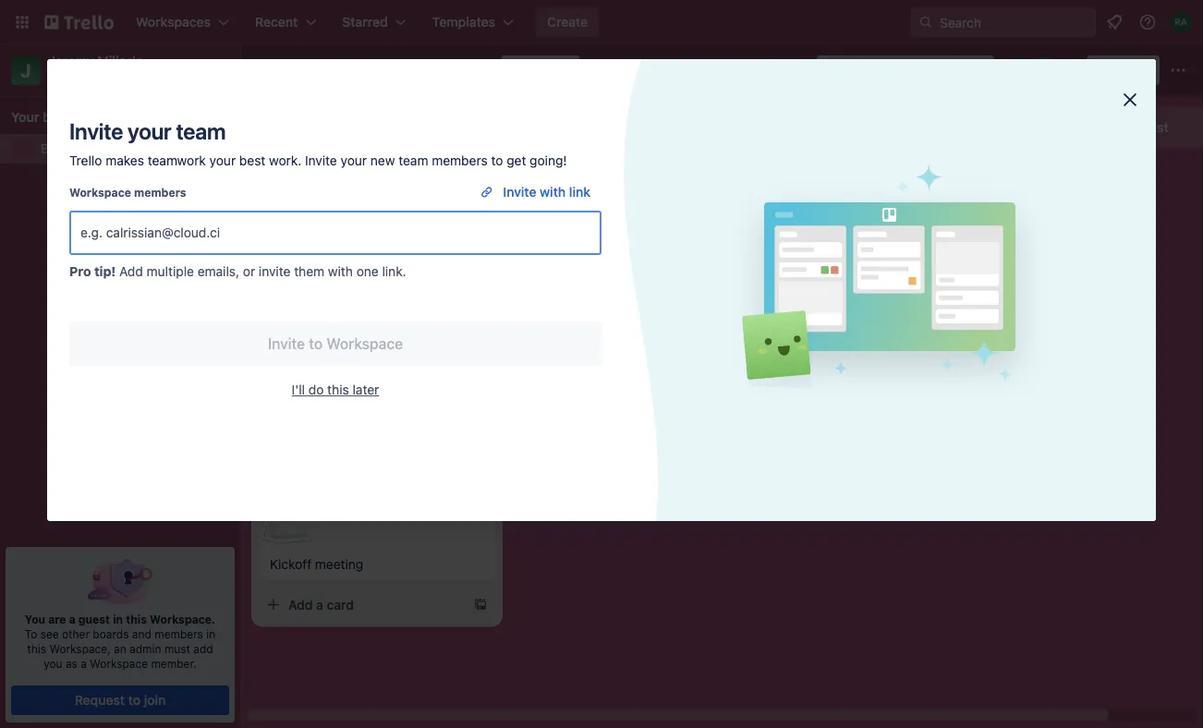 Task type: locate. For each thing, give the bounding box(es) containing it.
create from template… image
[[999, 187, 1013, 202], [473, 598, 488, 613]]

to for request to join
[[128, 693, 141, 708]]

with
[[540, 184, 566, 200], [328, 264, 353, 279]]

members
[[432, 153, 488, 168], [134, 186, 186, 199], [155, 628, 203, 641]]

1 horizontal spatial ruby anderson (rubyanderson7) image
[[1171, 11, 1193, 33]]

1 horizontal spatial add a card button
[[522, 231, 729, 261]]

2 vertical spatial this
[[27, 643, 46, 656]]

workspace members
[[69, 186, 186, 199]]

invite with link button
[[466, 178, 602, 207]]

beyond up invite your team trello makes teamwork your best work. invite your new team members to get going!
[[264, 60, 324, 80]]

invite down get
[[503, 184, 537, 200]]

2 vertical spatial to
[[128, 693, 141, 708]]

i'll do this later
[[292, 382, 379, 398]]

2 horizontal spatial this
[[328, 382, 349, 398]]

workspace.
[[150, 613, 216, 626]]

1 vertical spatial add a card
[[551, 238, 617, 253]]

boards up the an
[[93, 628, 129, 641]]

invite with link
[[503, 184, 591, 200]]

0 vertical spatial team
[[176, 118, 226, 144]]

you
[[25, 613, 45, 626]]

imagination left star or unstar board icon on the top of page
[[328, 60, 422, 80]]

thoughts thinking
[[533, 178, 584, 205]]

to inside invite your team trello makes teamwork your best work. invite your new team members to get going!
[[491, 153, 503, 168]]

1 horizontal spatial to
[[309, 335, 323, 353]]

2 horizontal spatial add a card button
[[784, 179, 991, 209]]

emails,
[[198, 264, 240, 279]]

0 horizontal spatial terry turtle (terryturtle) image
[[466, 452, 488, 474]]

1 horizontal spatial in
[[206, 628, 216, 641]]

in up add
[[206, 628, 216, 641]]

1 vertical spatial this
[[126, 613, 147, 626]]

to up 'do' on the left of page
[[309, 335, 323, 353]]

1 vertical spatial ruby anderson (rubyanderson7) image
[[1009, 57, 1034, 83]]

members down teamwork
[[134, 186, 186, 199]]

0 horizontal spatial to
[[128, 693, 141, 708]]

0 vertical spatial beyond imagination
[[264, 60, 422, 80]]

0 vertical spatial add a card button
[[784, 179, 991, 209]]

workspace
[[69, 186, 131, 199], [327, 335, 403, 353], [90, 657, 148, 670]]

create from template… image
[[736, 239, 751, 253]]

multiple
[[147, 264, 194, 279]]

a
[[842, 186, 849, 202], [579, 238, 586, 253], [316, 597, 324, 613], [69, 613, 76, 626], [81, 657, 87, 670]]

your boards
[[11, 110, 86, 125]]

1 vertical spatial terry turtle (terryturtle) image
[[466, 452, 488, 474]]

add
[[1073, 120, 1097, 135], [814, 186, 838, 202], [551, 238, 576, 253], [119, 264, 143, 279], [289, 597, 313, 613]]

your left "best"
[[210, 153, 236, 168]]

1 vertical spatial boards
[[93, 628, 129, 641]]

filters
[[845, 62, 883, 78]]

terry turtle (terryturtle) image
[[1057, 57, 1083, 83], [466, 452, 488, 474]]

2 vertical spatial add a card button
[[259, 590, 466, 620]]

link.
[[382, 264, 407, 279]]

j
[[21, 59, 31, 81]]

ruby anderson (rubyanderson7) image inside primary element
[[1171, 11, 1193, 33]]

0 horizontal spatial create from template… image
[[473, 598, 488, 613]]

meeting
[[315, 557, 364, 572]]

1 horizontal spatial beyond
[[264, 60, 324, 80]]

create button
[[536, 7, 599, 37]]

Search field
[[934, 8, 1096, 36]]

members up 'must'
[[155, 628, 203, 641]]

team
[[176, 118, 226, 144], [399, 153, 429, 168]]

imagination inside text field
[[328, 60, 422, 80]]

2 vertical spatial workspace
[[90, 657, 148, 670]]

beyond imagination up invite your team trello makes teamwork your best work. invite your new team members to get going!
[[264, 60, 422, 80]]

0 vertical spatial imagination
[[328, 60, 422, 80]]

0 vertical spatial terry turtle (terryturtle) image
[[1057, 57, 1083, 83]]

beyond inside beyond imagination text field
[[264, 60, 324, 80]]

clear
[[938, 62, 970, 78]]

filters
[[359, 146, 393, 161], [627, 146, 660, 161]]

workspace up later
[[327, 335, 403, 353]]

1 horizontal spatial terry turtle (terryturtle) image
[[1057, 57, 1083, 83]]

1 horizontal spatial this
[[126, 613, 147, 626]]

1
[[533, 146, 538, 161]]

in right guest
[[113, 613, 123, 626]]

primary element
[[0, 0, 1204, 44]]

going!
[[530, 153, 567, 168]]

0 horizontal spatial this
[[27, 643, 46, 656]]

0 horizontal spatial imagination
[[89, 141, 158, 156]]

invite to workspace button
[[69, 322, 602, 366]]

in
[[113, 613, 123, 626], [206, 628, 216, 641]]

2 vertical spatial add a card
[[289, 597, 354, 613]]

team up teamwork
[[176, 118, 226, 144]]

this up and
[[126, 613, 147, 626]]

workspace down the an
[[90, 657, 148, 670]]

team right new
[[399, 153, 429, 168]]

invite for team
[[69, 118, 123, 144]]

0 horizontal spatial your
[[128, 118, 171, 144]]

add a card
[[814, 186, 879, 202], [551, 238, 617, 253], [289, 597, 354, 613]]

boards right your
[[43, 110, 86, 125]]

1 horizontal spatial beyond imagination
[[264, 60, 422, 80]]

0 vertical spatial add a card
[[814, 186, 879, 202]]

all
[[973, 62, 987, 78]]

invite up trello
[[69, 118, 123, 144]]

0 vertical spatial with
[[540, 184, 566, 200]]

your up makes
[[128, 118, 171, 144]]

imagination
[[328, 60, 422, 80], [89, 141, 158, 156]]

0 horizontal spatial boards
[[43, 110, 86, 125]]

filters right match
[[359, 146, 393, 161]]

1 horizontal spatial team
[[399, 153, 429, 168]]

1 horizontal spatial filters
[[627, 146, 660, 161]]

clear all
[[938, 62, 987, 78]]

workspace visible image
[[476, 63, 490, 78]]

invite right work.
[[305, 153, 337, 168]]

card
[[542, 146, 569, 161], [852, 186, 879, 202], [590, 238, 617, 253], [327, 597, 354, 613]]

1 filters from the left
[[359, 146, 393, 161]]

invite
[[69, 118, 123, 144], [305, 153, 337, 168], [503, 184, 537, 200], [268, 335, 305, 353]]

1 horizontal spatial with
[[540, 184, 566, 200]]

your
[[128, 118, 171, 144], [210, 153, 236, 168], [341, 153, 367, 168]]

this down to
[[27, 643, 46, 656]]

add a card button
[[784, 179, 991, 209], [522, 231, 729, 261], [259, 590, 466, 620]]

share
[[1114, 62, 1149, 78]]

you are a guest in this workspace. to see other boards and members in this workspace, an admin must add you as a workspace member.
[[25, 613, 216, 670]]

you
[[44, 657, 63, 670]]

beyond imagination inside 'link'
[[41, 141, 158, 156]]

1 vertical spatial add a card button
[[522, 231, 729, 261]]

beyond down your boards on the left of the page
[[41, 141, 86, 156]]

customize views image
[[590, 61, 608, 80]]

1 vertical spatial to
[[309, 335, 323, 353]]

star or unstar board image
[[442, 63, 457, 78]]

0 horizontal spatial filters
[[359, 146, 393, 161]]

beyond imagination down your boards with 1 items element
[[41, 141, 158, 156]]

ruby anderson (rubyanderson7) image right all
[[1009, 57, 1034, 83]]

0 vertical spatial to
[[491, 153, 503, 168]]

trello
[[69, 153, 102, 168]]

thinking link
[[533, 189, 747, 207]]

imagination inside 'link'
[[89, 141, 158, 156]]

0 vertical spatial workspace
[[69, 186, 131, 199]]

1 horizontal spatial boards
[[93, 628, 129, 641]]

1 vertical spatial beyond
[[41, 141, 86, 156]]

0 horizontal spatial add a card button
[[259, 590, 466, 620]]

or
[[243, 264, 255, 279]]

2 horizontal spatial to
[[491, 153, 503, 168]]

0 horizontal spatial team
[[176, 118, 226, 144]]

1 vertical spatial imagination
[[89, 141, 158, 156]]

ruby anderson (rubyanderson7) image right 'open information menu' image
[[1171, 11, 1193, 33]]

0 vertical spatial ruby anderson (rubyanderson7) image
[[1171, 11, 1193, 33]]

see
[[40, 628, 59, 641]]

0 horizontal spatial beyond
[[41, 141, 86, 156]]

filters for 1 card matches filters
[[627, 146, 660, 161]]

1 vertical spatial workspace
[[327, 335, 403, 353]]

add a card button for the top create from template… icon
[[784, 179, 991, 209]]

to left join
[[128, 693, 141, 708]]

boards inside you are a guest in this workspace. to see other boards and members in this workspace, an admin must add you as a workspace member.
[[93, 628, 129, 641]]

imagination down your boards with 1 items element
[[89, 141, 158, 156]]

to
[[491, 153, 503, 168], [309, 335, 323, 353], [128, 693, 141, 708]]

2 horizontal spatial add a card
[[814, 186, 879, 202]]

i'll
[[292, 382, 305, 398]]

to left get
[[491, 153, 503, 168]]

kickoff
[[270, 557, 312, 572]]

jeremy
[[48, 53, 94, 68]]

this right 'do' on the left of page
[[328, 382, 349, 398]]

to inside 'button'
[[128, 693, 141, 708]]

add
[[194, 643, 213, 656]]

0 vertical spatial in
[[113, 613, 123, 626]]

1 vertical spatial create from template… image
[[473, 598, 488, 613]]

1 vertical spatial beyond imagination
[[41, 141, 158, 156]]

to
[[25, 628, 37, 641]]

workspace down trello
[[69, 186, 131, 199]]

1 horizontal spatial create from template… image
[[999, 187, 1013, 202]]

3
[[270, 146, 278, 161]]

share button
[[1088, 55, 1160, 85]]

back to home image
[[44, 7, 114, 37]]

1 horizontal spatial your
[[210, 153, 236, 168]]

your left new
[[341, 153, 367, 168]]

0 horizontal spatial beyond imagination
[[41, 141, 158, 156]]

starred icon image
[[215, 141, 229, 156]]

filters up thinking link
[[627, 146, 660, 161]]

pro tip! add multiple emails, or invite them with one link.
[[69, 264, 407, 279]]

request to join
[[75, 693, 166, 708]]

2 filters from the left
[[627, 146, 660, 161]]

ruby anderson (rubyanderson7) image
[[1171, 11, 1193, 33], [1009, 57, 1034, 83]]

0 vertical spatial members
[[432, 153, 488, 168]]

boards
[[43, 110, 86, 125], [93, 628, 129, 641]]

0 notifications image
[[1104, 11, 1126, 33]]

beyond imagination link
[[41, 140, 207, 158]]

0 horizontal spatial in
[[113, 613, 123, 626]]

0 horizontal spatial with
[[328, 264, 353, 279]]

2 vertical spatial members
[[155, 628, 203, 641]]

invite for link
[[503, 184, 537, 200]]

best
[[239, 153, 266, 168]]

invite up i'll
[[268, 335, 305, 353]]

to for invite to workspace
[[309, 335, 323, 353]]

beyond imagination
[[264, 60, 422, 80], [41, 141, 158, 156]]

1 horizontal spatial add a card
[[551, 238, 617, 253]]

0 horizontal spatial add a card
[[289, 597, 354, 613]]

are
[[48, 613, 66, 626]]

your
[[11, 110, 39, 125]]

to inside button
[[309, 335, 323, 353]]

1 vertical spatial team
[[399, 153, 429, 168]]

0 vertical spatial beyond
[[264, 60, 324, 80]]

members left get
[[432, 153, 488, 168]]

1 vertical spatial members
[[134, 186, 186, 199]]

1 horizontal spatial imagination
[[328, 60, 422, 80]]

pro
[[69, 264, 91, 279]]

other
[[62, 628, 90, 641]]



Task type: vqa. For each thing, say whether or not it's contained in the screenshot.
rightmost the Create from template… icon
yes



Task type: describe. For each thing, give the bounding box(es) containing it.
admin
[[130, 643, 161, 656]]

member.
[[151, 657, 197, 670]]

later
[[353, 382, 379, 398]]

beyond inside beyond imagination 'link'
[[41, 141, 86, 156]]

search image
[[919, 15, 934, 30]]

your boards with 1 items element
[[11, 106, 220, 129]]

4
[[911, 62, 919, 78]]

with inside button
[[540, 184, 566, 200]]

cards
[[281, 146, 315, 161]]

1 vertical spatial in
[[206, 628, 216, 641]]

get
[[507, 153, 527, 168]]

kickoff meeting
[[270, 557, 364, 572]]

1 card matches filters
[[533, 146, 660, 161]]

i'll do this later link
[[292, 381, 379, 399]]

clear all button
[[930, 55, 995, 85]]

an
[[114, 643, 126, 656]]

workspace inside you are a guest in this workspace. to see other boards and members in this workspace, an admin must add you as a workspace member.
[[90, 657, 148, 670]]

as
[[66, 657, 78, 670]]

jeremy miller (jeremymiller198) image
[[1033, 57, 1058, 83]]

teamwork
[[148, 153, 206, 168]]

e.g. calrissian@cloud.ci text field
[[80, 216, 591, 250]]

2 horizontal spatial your
[[341, 153, 367, 168]]

jeremy miller's workspace
[[48, 53, 146, 87]]

request
[[75, 693, 125, 708]]

miller's
[[97, 53, 143, 68]]

tip!
[[94, 264, 116, 279]]

invite your team trello makes teamwork your best work. invite your new team members to get going!
[[69, 118, 567, 168]]

list
[[1151, 120, 1169, 135]]

matches
[[572, 146, 623, 161]]

join
[[144, 693, 166, 708]]

beyond imagination inside text field
[[264, 60, 422, 80]]

0 vertical spatial this
[[328, 382, 349, 398]]

new
[[371, 153, 395, 168]]

and
[[132, 628, 151, 641]]

work.
[[269, 153, 302, 168]]

create
[[547, 14, 588, 30]]

another
[[1100, 120, 1148, 135]]

Board name text field
[[255, 55, 431, 85]]

add inside button
[[1073, 120, 1097, 135]]

add another list
[[1073, 120, 1169, 135]]

do
[[309, 382, 324, 398]]

workspace inside button
[[327, 335, 403, 353]]

makes
[[106, 153, 144, 168]]

3 cards match filters
[[270, 146, 393, 161]]

guest
[[78, 613, 110, 626]]

add a card button for create from template… image
[[522, 231, 729, 261]]

members inside you are a guest in this workspace. to see other boards and members in this workspace, an admin must add you as a workspace member.
[[155, 628, 203, 641]]

must
[[164, 643, 190, 656]]

kickoff meeting link
[[270, 555, 485, 574]]

filters for 3 cards match filters
[[359, 146, 393, 161]]

show menu image
[[1170, 61, 1188, 80]]

1 vertical spatial with
[[328, 264, 353, 279]]

add another list button
[[1039, 107, 1204, 148]]

thoughts
[[533, 178, 584, 191]]

invite to workspace
[[268, 335, 403, 353]]

match
[[318, 146, 355, 161]]

members inside invite your team trello makes teamwork your best work. invite your new team members to get going!
[[432, 153, 488, 168]]

0 vertical spatial create from template… image
[[999, 187, 1013, 202]]

workspace
[[48, 72, 116, 87]]

power ups image
[[758, 63, 773, 78]]

0 vertical spatial boards
[[43, 110, 86, 125]]

request to join button
[[11, 686, 229, 716]]

color: bold red, title: "thoughts" element
[[533, 178, 584, 191]]

invite for workspace
[[268, 335, 305, 353]]

open information menu image
[[1139, 13, 1158, 31]]

thinking
[[533, 190, 584, 205]]

add a card button for left create from template… icon
[[259, 590, 466, 620]]

automation image
[[784, 55, 810, 81]]

workspace,
[[49, 643, 111, 656]]

link
[[569, 184, 591, 200]]

one
[[357, 264, 379, 279]]

0 horizontal spatial ruby anderson (rubyanderson7) image
[[1009, 57, 1034, 83]]

them
[[294, 264, 325, 279]]

invite
[[259, 264, 291, 279]]



